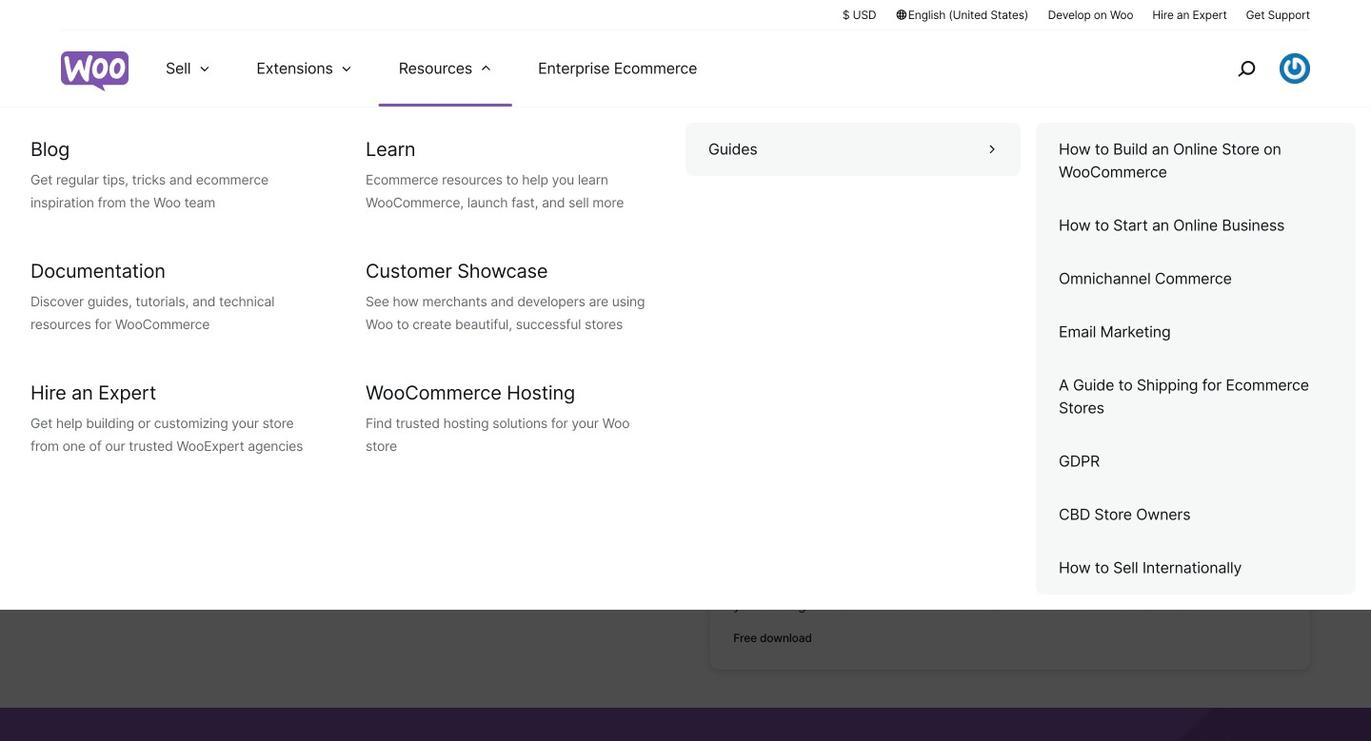Task type: locate. For each thing, give the bounding box(es) containing it.
open account menu image
[[1280, 53, 1310, 84]]



Task type: describe. For each thing, give the bounding box(es) containing it.
service navigation menu element
[[1197, 38, 1310, 100]]

search image
[[1231, 53, 1262, 84]]



Task type: vqa. For each thing, say whether or not it's contained in the screenshot.
SERVICE NAVIGATION MENU Element
yes



